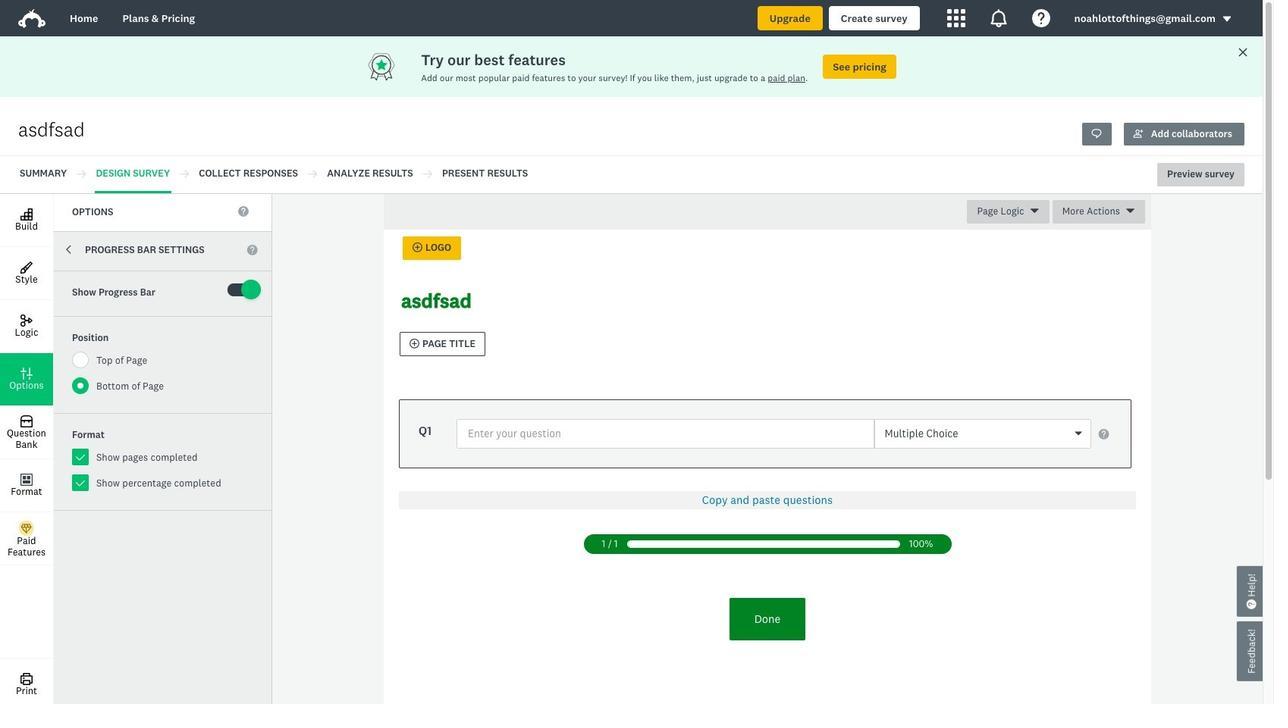Task type: vqa. For each thing, say whether or not it's contained in the screenshot.
the Notification center icon
no



Task type: describe. For each thing, give the bounding box(es) containing it.
dropdown arrow image
[[1222, 14, 1233, 24]]

rewards image
[[367, 52, 421, 82]]

1 products icon image from the left
[[947, 9, 965, 27]]

2 products icon image from the left
[[990, 9, 1008, 27]]

surveymonkey logo image
[[18, 9, 46, 28]]



Task type: locate. For each thing, give the bounding box(es) containing it.
1 horizontal spatial products icon image
[[990, 9, 1008, 27]]

products icon image
[[947, 9, 965, 27], [990, 9, 1008, 27]]

0 horizontal spatial products icon image
[[947, 9, 965, 27]]

help icon image
[[1032, 9, 1050, 27]]



